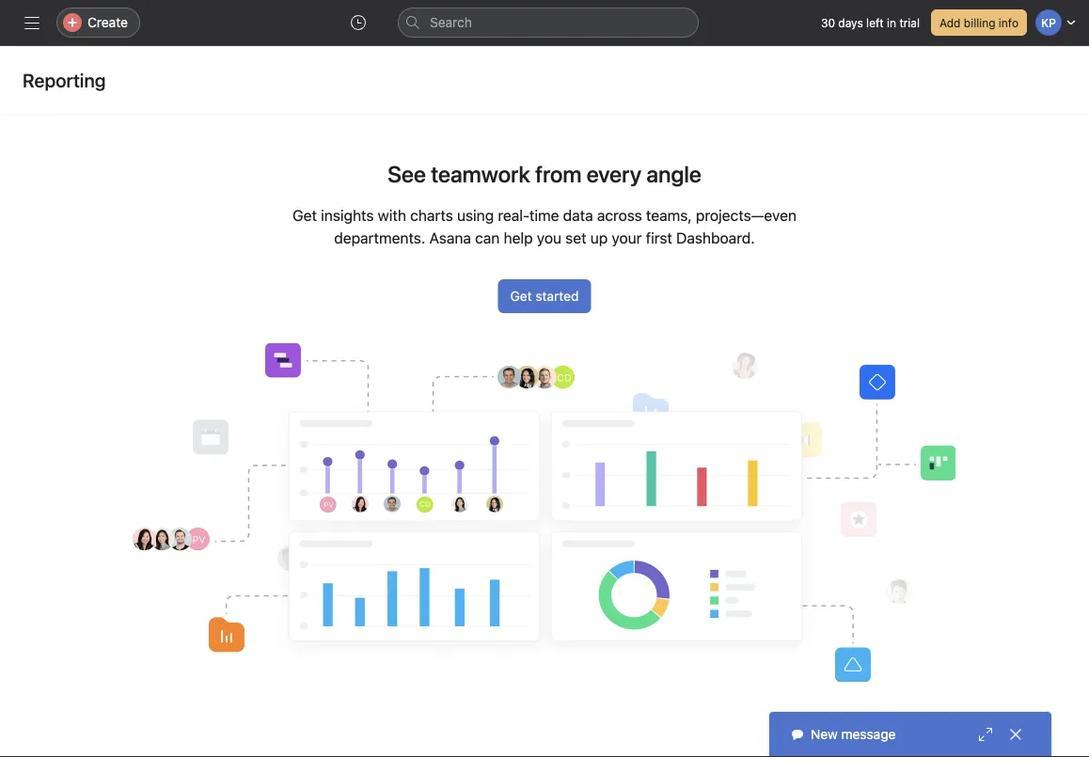 Task type: describe. For each thing, give the bounding box(es) containing it.
new message
[[811, 727, 896, 742]]

from
[[535, 161, 582, 187]]

trial
[[900, 16, 920, 29]]

add
[[940, 16, 961, 29]]

close image
[[1008, 727, 1024, 742]]

insights
[[321, 206, 374, 224]]

see
[[388, 161, 426, 187]]

search button
[[398, 8, 699, 38]]

across
[[597, 206, 642, 224]]

data
[[563, 206, 593, 224]]

expand sidebar image
[[24, 15, 40, 30]]

expand new message image
[[978, 727, 993, 742]]

reporting
[[23, 69, 106, 91]]

help
[[504, 229, 533, 247]]

teams,
[[646, 206, 692, 224]]

get for get started
[[510, 288, 532, 304]]

get started button
[[498, 279, 591, 313]]

started
[[536, 288, 579, 304]]

asana
[[429, 229, 471, 247]]

create
[[87, 15, 128, 30]]

create button
[[56, 8, 140, 38]]

get insights with charts using real-time data across teams, projects—even departments. asana can help you set up your first dashboard.
[[293, 206, 797, 247]]

up
[[591, 229, 608, 247]]

projects—even
[[696, 206, 797, 224]]

time
[[530, 206, 559, 224]]



Task type: locate. For each thing, give the bounding box(es) containing it.
30 days left in trial
[[821, 16, 920, 29]]

teamwork
[[431, 161, 530, 187]]

real-
[[498, 206, 530, 224]]

get left started
[[510, 288, 532, 304]]

30
[[821, 16, 835, 29]]

with
[[378, 206, 406, 224]]

1 vertical spatial get
[[510, 288, 532, 304]]

history image
[[351, 15, 366, 30]]

get inside button
[[510, 288, 532, 304]]

add billing info
[[940, 16, 1019, 29]]

see teamwork from every angle
[[388, 161, 702, 187]]

first
[[646, 229, 673, 247]]

billing
[[964, 16, 996, 29]]

days
[[839, 16, 863, 29]]

get for get insights with charts using real-time data across teams, projects—even departments. asana can help you set up your first dashboard.
[[293, 206, 317, 224]]

left
[[867, 16, 884, 29]]

search list box
[[398, 8, 699, 38]]

set
[[566, 229, 587, 247]]

get left insights
[[293, 206, 317, 224]]

in
[[887, 16, 897, 29]]

get started
[[510, 288, 579, 304]]

1 horizontal spatial get
[[510, 288, 532, 304]]

get
[[293, 206, 317, 224], [510, 288, 532, 304]]

can
[[475, 229, 500, 247]]

your
[[612, 229, 642, 247]]

add billing info button
[[931, 9, 1027, 36]]

dashboard.
[[676, 229, 755, 247]]

0 vertical spatial get
[[293, 206, 317, 224]]

info
[[999, 16, 1019, 29]]

charts
[[410, 206, 453, 224]]

every angle
[[587, 161, 702, 187]]

0 horizontal spatial get
[[293, 206, 317, 224]]

search
[[430, 15, 472, 30]]

you
[[537, 229, 562, 247]]

get inside the get insights with charts using real-time data across teams, projects—even departments. asana can help you set up your first dashboard.
[[293, 206, 317, 224]]

departments.
[[334, 229, 426, 247]]

using
[[457, 206, 494, 224]]



Task type: vqa. For each thing, say whether or not it's contained in the screenshot.
Create Graphics CELL
no



